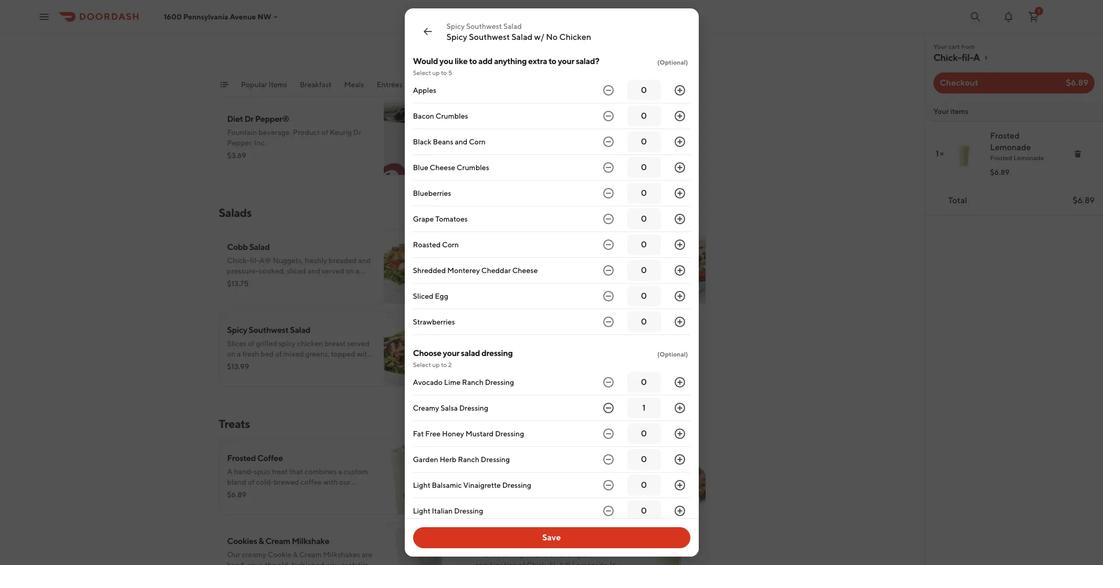 Task type: vqa. For each thing, say whether or not it's contained in the screenshot.
left the &
yes



Task type: locate. For each thing, give the bounding box(es) containing it.
blue cheese crumbles
[[413, 163, 489, 172]]

ranch for herb
[[458, 455, 480, 464]]

2 select from the top
[[413, 361, 431, 369]]

milkshake
[[292, 536, 329, 546]]

spicy
[[447, 22, 465, 30], [447, 32, 467, 42], [227, 325, 247, 335]]

fountain for coca-
[[475, 45, 505, 54]]

remove frosted lemonade from order image
[[1074, 150, 1083, 158]]

9 decrease quantity by 1 image from the top
[[602, 453, 615, 466]]

cookies & cream milkshake image
[[384, 523, 458, 565]]

current quantity is 0 number field for light balsamic vinaigrette dressing
[[634, 480, 655, 491]]

2 vertical spatial spicy
[[227, 325, 247, 335]]

2 vertical spatial southwest
[[249, 325, 289, 335]]

13 increase quantity by 1 image from the top
[[674, 505, 686, 517]]

meals
[[344, 80, 364, 89]]

0 vertical spatial coca-
[[475, 31, 498, 41]]

choose your salad dressing select up to 2
[[413, 348, 513, 369]]

(optional) for choose your salad dressing
[[658, 350, 688, 358]]

Current quantity is 0 number field
[[634, 85, 655, 96], [634, 110, 655, 122], [634, 136, 655, 148], [634, 162, 655, 173], [634, 188, 655, 199], [634, 213, 655, 225], [634, 239, 655, 251], [634, 265, 655, 276], [634, 290, 655, 302], [634, 316, 655, 328], [634, 377, 655, 388], [634, 428, 655, 440], [634, 454, 655, 465], [634, 480, 655, 491], [634, 505, 655, 517]]

1 horizontal spatial and
[[595, 467, 607, 476]]

1 horizontal spatial cookies
[[475, 467, 502, 476]]

coca- up cola
[[475, 31, 498, 41]]

3 increase quantity by 1 image from the top
[[674, 161, 686, 174]]

$13.99 for the spicy southwest salad image
[[227, 362, 249, 371]]

cheddar
[[482, 266, 511, 275]]

1 vertical spatial spicy
[[447, 32, 467, 42]]

3 decrease quantity by 1 image from the top
[[602, 238, 615, 251]]

increase quantity by 1 image for apples
[[674, 84, 686, 97]]

shredded monterey cheddar cheese
[[413, 266, 538, 275]]

10 decrease quantity by 1 image from the top
[[602, 479, 615, 492]]

frosted inside frosted lemonade this refreshing treat is a hand-spun combination of chick-fil-a® lemonade (o
[[475, 536, 504, 546]]

9 current quantity is 0 number field from the top
[[634, 290, 655, 302]]

spicy southwest salad
[[227, 325, 310, 335]]

a down from
[[974, 52, 980, 63]]

with left our in the bottom left of the page
[[323, 478, 338, 486]]

4 current quantity is 0 number field from the top
[[634, 162, 655, 173]]

up left 2
[[432, 361, 440, 369]]

(optional) inside "choose your salad dressing" group
[[658, 350, 688, 358]]

entrées button
[[377, 79, 402, 96]]

corn right beans
[[469, 138, 486, 146]]

a for frosted coffee a hand-spun treat that combines a custom blend of cold-brewed coffee with our signature icedream® dessert.
[[227, 467, 233, 476]]

light for light balsamic vinaigrette dressing
[[413, 481, 431, 490]]

1 horizontal spatial with
[[557, 478, 571, 486]]

fountain for diet
[[227, 128, 257, 137]]

grape
[[413, 215, 434, 223]]

current quantity is 0 number field for black beans and corn
[[634, 136, 655, 148]]

0 horizontal spatial corn
[[442, 241, 459, 249]]

0 vertical spatial 1
[[1038, 8, 1040, 14]]

& up creamy at the left of the page
[[259, 536, 264, 546]]

0 vertical spatial spicy
[[447, 22, 465, 30]]

1 for 1 ×
[[936, 149, 939, 159]]

spun up cold-
[[254, 467, 270, 476]]

2 vertical spatial increase quantity by 1 image
[[674, 428, 686, 440]]

spicy right the back icon
[[447, 22, 465, 30]]

8oz sauces button
[[610, 79, 647, 96]]

0 horizontal spatial beverage.
[[258, 128, 291, 137]]

southwest for spicy southwest salad spicy southwest salad w/ no chicken
[[466, 22, 502, 30]]

1 vertical spatial corn
[[442, 241, 459, 249]]

spicy up the like
[[447, 32, 467, 42]]

would you like to add anything extra to your salad? group
[[413, 56, 690, 335]]

honest kids® apple juice image
[[384, 0, 458, 9]]

1 vertical spatial hand-
[[555, 550, 575, 559]]

of left keurig
[[322, 128, 328, 137]]

of inside frosted coffee a hand-spun treat that combines a custom blend of cold-brewed coffee with our signature icedream® dessert.
[[248, 478, 255, 486]]

add button for frosted coffee
[[425, 492, 452, 508]]

cookies inside the chocolate chunk cookie cookies have both semi-sweet dark and milk chocolate chunks, along with wholesome oats.
[[475, 467, 502, 476]]

to right the like
[[469, 56, 477, 66]]

3 increase quantity by 1 image from the top
[[674, 428, 686, 440]]

cookies up our
[[227, 536, 257, 546]]

to
[[469, 56, 477, 66], [549, 56, 557, 66], [441, 69, 447, 77], [441, 361, 447, 369]]

decrease quantity by 1 image for sliced egg
[[602, 290, 615, 303]]

1 items, open order cart image
[[1028, 10, 1040, 23]]

a down w/
[[541, 45, 546, 54]]

(optional) inside would you like to add anything extra to your salad? group
[[658, 58, 688, 66]]

fil-
[[962, 52, 974, 63], [550, 561, 559, 565]]

1 vertical spatial cookie
[[268, 550, 292, 559]]

1 horizontal spatial cookie
[[541, 453, 568, 463]]

ranch right herb
[[458, 455, 480, 464]]

5 decrease quantity by 1 image from the top
[[602, 316, 615, 328]]

both
[[521, 467, 537, 476]]

lemonade
[[991, 142, 1031, 152], [1014, 154, 1045, 162], [505, 536, 545, 546], [572, 561, 608, 565]]

1 vertical spatial your
[[934, 107, 949, 116]]

5 decrease quantity by 1 image from the top
[[602, 264, 615, 277]]

0 horizontal spatial fountain
[[227, 128, 257, 137]]

of left the
[[576, 45, 583, 54]]

to left 5
[[441, 69, 447, 77]]

0 horizontal spatial cookies
[[227, 536, 257, 546]]

select up the sides
[[413, 69, 431, 77]]

current quantity is 0 number field for avocado lime ranch dressing
[[634, 377, 655, 388]]

1 vertical spatial light
[[413, 507, 431, 515]]

southwest for spicy southwest salad
[[249, 325, 289, 335]]

dialog containing spicy southwest salad w/ no chicken
[[405, 8, 699, 565]]

1 left "×"
[[936, 149, 939, 159]]

8 increase quantity by 1 image from the top
[[674, 290, 686, 303]]

3 decrease quantity by 1 image from the top
[[602, 161, 615, 174]]

brewed
[[274, 478, 299, 486]]

1 decrease quantity by 1 image from the top
[[602, 110, 615, 122]]

light left the italian
[[413, 507, 431, 515]]

hand- up a®
[[555, 550, 575, 559]]

0 horizontal spatial fil-
[[550, 561, 559, 565]]

1 horizontal spatial treat
[[525, 550, 542, 559]]

spun down creamy at the left of the page
[[247, 561, 263, 565]]

4 decrease quantity by 1 image from the top
[[602, 290, 615, 303]]

1 increase quantity by 1 image from the top
[[674, 110, 686, 122]]

a right is
[[549, 550, 553, 559]]

increase quantity by 1 image inside would you like to add anything extra to your salad? group
[[674, 84, 686, 97]]

1 current quantity is 0 number field from the top
[[634, 85, 655, 96]]

0 horizontal spatial chick-
[[527, 561, 550, 565]]

7 current quantity is 0 number field from the top
[[634, 239, 655, 251]]

hand- down our
[[227, 561, 247, 565]]

that
[[289, 467, 303, 476]]

1 horizontal spatial fountain
[[475, 45, 505, 54]]

1600
[[164, 12, 182, 21]]

breakfast
[[300, 80, 331, 89]]

12 current quantity is 0 number field from the top
[[634, 428, 655, 440]]

1 horizontal spatial beverage.
[[506, 45, 539, 54]]

with down sweet
[[557, 478, 571, 486]]

frosted inside frosted coffee a hand-spun treat that combines a custom blend of cold-brewed coffee with our signature icedream® dessert.
[[227, 453, 256, 463]]

& up fashioned
[[293, 550, 298, 559]]

1 with from the left
[[323, 478, 338, 486]]

up left 5
[[432, 69, 440, 77]]

0 horizontal spatial a
[[338, 467, 342, 476]]

and up wholesome
[[595, 467, 607, 476]]

and right beans
[[455, 138, 468, 146]]

7 decrease quantity by 1 image from the top
[[602, 402, 615, 414]]

8oz sauces
[[610, 80, 647, 89]]

add for spicy southwest salad
[[431, 368, 446, 376]]

2 (optional) from the top
[[658, 350, 688, 358]]

decrease quantity by 1 image for black beans and corn
[[602, 136, 615, 148]]

and inside the chocolate chunk cookie cookies have both semi-sweet dark and milk chocolate chunks, along with wholesome oats.
[[595, 467, 607, 476]]

1 vertical spatial up
[[432, 361, 440, 369]]

11 current quantity is 0 number field from the top
[[634, 377, 655, 388]]

beverage. inside coca-cola® cherry fountain beverage. a product of the coca- cola company.
[[506, 45, 539, 54]]

1 decrease quantity by 1 image from the top
[[602, 84, 615, 97]]

open menu image
[[38, 10, 50, 23]]

treat up brewed
[[272, 467, 288, 476]]

current quantity is 0 number field for sliced egg
[[634, 290, 655, 302]]

fountain inside diet dr pepper® fountain beverage. product of keurig dr pepper, inc. $3.69
[[227, 128, 257, 137]]

1 vertical spatial $13.99
[[227, 362, 249, 371]]

beverage. up anything at the top left of the page
[[506, 45, 539, 54]]

8 decrease quantity by 1 image from the top
[[602, 428, 615, 440]]

a up blend
[[227, 467, 233, 476]]

increase quantity by 1 image for bacon crumbles
[[674, 110, 686, 122]]

dark
[[579, 467, 593, 476]]

cream
[[265, 536, 290, 546], [299, 550, 322, 559]]

honey
[[442, 430, 464, 438]]

dialog
[[405, 8, 699, 565]]

0 horizontal spatial dr
[[245, 114, 254, 124]]

ranch right lime
[[462, 378, 484, 387]]

2 light from the top
[[413, 507, 431, 515]]

0 vertical spatial increase quantity by 1 image
[[674, 84, 686, 97]]

treat left is
[[525, 550, 542, 559]]

0 vertical spatial ranch
[[462, 378, 484, 387]]

10 current quantity is 0 number field from the top
[[634, 316, 655, 328]]

frosted lemonade image
[[949, 138, 980, 170], [632, 523, 706, 565]]

dr
[[245, 114, 254, 124], [353, 128, 362, 137]]

9 increase quantity by 1 image from the top
[[674, 316, 686, 328]]

cheese right blue in the left of the page
[[430, 163, 455, 172]]

0 horizontal spatial cookie
[[268, 550, 292, 559]]

diet
[[227, 114, 243, 124]]

0 horizontal spatial your
[[443, 348, 460, 358]]

cookies up the chocolate
[[475, 467, 502, 476]]

free
[[425, 430, 441, 438]]

your inside would you like to add anything extra to your salad? select up to 5
[[558, 56, 575, 66]]

1 vertical spatial southwest
[[469, 32, 510, 42]]

6 decrease quantity by 1 image from the top
[[602, 376, 615, 389]]

dressing down $2.59
[[454, 507, 483, 515]]

1 vertical spatial increase quantity by 1 image
[[674, 402, 686, 414]]

shredded
[[413, 266, 446, 275]]

spicy southwest salad image
[[384, 312, 458, 387]]

0 vertical spatial light
[[413, 481, 431, 490]]

cream up old-
[[265, 536, 290, 546]]

1 vertical spatial chick-
[[527, 561, 550, 565]]

anything
[[494, 56, 527, 66]]

your left cart
[[934, 43, 947, 50]]

dressing
[[485, 378, 514, 387], [459, 404, 488, 412], [495, 430, 524, 438], [481, 455, 510, 464], [502, 481, 532, 490], [454, 507, 483, 515]]

popular
[[241, 80, 267, 89]]

decrease quantity by 1 image
[[602, 84, 615, 97], [602, 187, 615, 200], [602, 238, 615, 251], [602, 290, 615, 303], [602, 316, 615, 328], [602, 505, 615, 517]]

0 vertical spatial beverage.
[[506, 45, 539, 54]]

0 vertical spatial cheese
[[430, 163, 455, 172]]

0 vertical spatial frosted lemonade image
[[949, 138, 980, 170]]

crumbles up black beans and corn at the left top
[[436, 112, 468, 120]]

fountain
[[475, 45, 505, 54], [227, 128, 257, 137]]

dr right keurig
[[353, 128, 362, 137]]

back image
[[422, 25, 434, 38]]

2 increase quantity by 1 image from the top
[[674, 136, 686, 148]]

frosted coffee image
[[384, 440, 458, 515]]

$13.99
[[475, 279, 497, 288], [227, 362, 249, 371]]

1
[[1038, 8, 1040, 14], [936, 149, 939, 159]]

corn right the roasted in the top of the page
[[442, 241, 459, 249]]

coca- right the
[[598, 45, 619, 54]]

1 horizontal spatial your
[[558, 56, 575, 66]]

avenue
[[230, 12, 256, 21]]

2 your from the top
[[934, 107, 949, 116]]

4 increase quantity by 1 image from the top
[[674, 187, 686, 200]]

increase quantity by 1 image
[[674, 84, 686, 97], [674, 402, 686, 414], [674, 428, 686, 440]]

1 vertical spatial ranch
[[458, 455, 480, 464]]

cookie up semi-
[[541, 453, 568, 463]]

11 increase quantity by 1 image from the top
[[674, 453, 686, 466]]

1 vertical spatial fountain
[[227, 128, 257, 137]]

decrease quantity by 1 image for fat free honey mustard dressing
[[602, 428, 615, 440]]

0 horizontal spatial cream
[[265, 536, 290, 546]]

a inside frosted coffee a hand-spun treat that combines a custom blend of cold-brewed coffee with our signature icedream® dessert.
[[227, 467, 233, 476]]

fil- down save "button"
[[550, 561, 559, 565]]

to down the product
[[549, 56, 557, 66]]

5 current quantity is 0 number field from the top
[[634, 188, 655, 199]]

1 increase quantity by 1 image from the top
[[674, 84, 686, 97]]

1 select from the top
[[413, 69, 431, 77]]

sunjoy®
[[227, 31, 260, 41]]

1 horizontal spatial fil-
[[962, 52, 974, 63]]

1 (optional) from the top
[[658, 58, 688, 66]]

cheese right cheddar
[[512, 266, 538, 275]]

0 vertical spatial &
[[259, 536, 264, 546]]

1 vertical spatial beverage.
[[258, 128, 291, 137]]

0 horizontal spatial and
[[455, 138, 468, 146]]

add for diet dr pepper®
[[431, 157, 446, 165]]

1 horizontal spatial a
[[541, 45, 546, 54]]

increase quantity by 1 image for blue cheese crumbles
[[674, 161, 686, 174]]

0 vertical spatial chick-
[[934, 52, 962, 63]]

3 current quantity is 0 number field from the top
[[634, 136, 655, 148]]

2 with from the left
[[557, 478, 571, 486]]

your left items
[[934, 107, 949, 116]]

0 vertical spatial (optional)
[[658, 58, 688, 66]]

1/2 sweet tea 1/2 unsweet tea image
[[632, 0, 706, 9]]

cold-
[[256, 478, 274, 486]]

dressing down dressing
[[485, 378, 514, 387]]

2 vertical spatial spun
[[247, 561, 263, 565]]

add button
[[425, 69, 452, 86], [425, 152, 452, 169], [425, 280, 452, 297], [673, 280, 700, 297], [425, 363, 452, 380], [425, 492, 452, 508], [673, 492, 700, 508]]

crumbles down black beans and corn at the left top
[[457, 163, 489, 172]]

chick- down is
[[527, 561, 550, 565]]

1 light from the top
[[413, 481, 431, 490]]

product
[[293, 128, 320, 137]]

1 vertical spatial fil-
[[550, 561, 559, 565]]

7 increase quantity by 1 image from the top
[[674, 264, 686, 277]]

2 current quantity is 0 number field from the top
[[634, 110, 655, 122]]

decrease quantity by 1 image for bacon crumbles
[[602, 110, 615, 122]]

your down the product
[[558, 56, 575, 66]]

add item to cart image
[[431, 0, 446, 3]]

$13.99 down the spicy southwest salad
[[227, 362, 249, 371]]

1 ×
[[936, 149, 944, 159]]

2 decrease quantity by 1 image from the top
[[602, 187, 615, 200]]

cheese
[[430, 163, 455, 172], [512, 266, 538, 275]]

0 horizontal spatial $13.99
[[227, 362, 249, 371]]

increase quantity by 1 image
[[674, 110, 686, 122], [674, 136, 686, 148], [674, 161, 686, 174], [674, 187, 686, 200], [674, 213, 686, 225], [674, 238, 686, 251], [674, 264, 686, 277], [674, 290, 686, 303], [674, 316, 686, 328], [674, 376, 686, 389], [674, 453, 686, 466], [674, 479, 686, 492], [674, 505, 686, 517]]

1 horizontal spatial chick-
[[934, 52, 962, 63]]

4 decrease quantity by 1 image from the top
[[602, 213, 615, 225]]

current quantity is 0 number field for apples
[[634, 85, 655, 96]]

combination
[[475, 561, 517, 565]]

1 vertical spatial dr
[[353, 128, 362, 137]]

0 vertical spatial your
[[934, 43, 947, 50]]

to left 2
[[441, 361, 447, 369]]

ranch
[[462, 378, 484, 387], [458, 455, 480, 464]]

spicy down $13.75
[[227, 325, 247, 335]]

frosted coffee a hand-spun treat that combines a custom blend of cold-brewed coffee with our signature icedream® dessert.
[[227, 453, 368, 497]]

2 increase quantity by 1 image from the top
[[674, 402, 686, 414]]

dessert.
[[300, 488, 326, 497]]

a inside coca-cola® cherry fountain beverage. a product of the coca- cola company.
[[541, 45, 546, 54]]

1 horizontal spatial coca-
[[598, 45, 619, 54]]

2 decrease quantity by 1 image from the top
[[602, 136, 615, 148]]

12 increase quantity by 1 image from the top
[[674, 479, 686, 492]]

0 horizontal spatial treat
[[272, 467, 288, 476]]

1 vertical spatial and
[[595, 467, 607, 476]]

1 vertical spatial a
[[549, 550, 553, 559]]

cookie inside the chocolate chunk cookie cookies have both semi-sweet dark and milk chocolate chunks, along with wholesome oats.
[[541, 453, 568, 463]]

1 inside 1 button
[[1038, 8, 1040, 14]]

beverage.
[[506, 45, 539, 54], [258, 128, 291, 137]]

current quantity is 0 number field for shredded monterey cheddar cheese
[[634, 265, 655, 276]]

0 vertical spatial hand-
[[234, 467, 254, 476]]

0 vertical spatial and
[[455, 138, 468, 146]]

fountain up add
[[475, 45, 505, 54]]

0 vertical spatial select
[[413, 69, 431, 77]]

increase quantity by 1 image for light balsamic vinaigrette dressing
[[674, 479, 686, 492]]

0 vertical spatial cookies
[[475, 467, 502, 476]]

1 up from the top
[[432, 69, 440, 77]]

frosted lemonade frosted lemonade
[[991, 131, 1045, 162]]

0 vertical spatial treat
[[272, 467, 288, 476]]

beverage. inside diet dr pepper® fountain beverage. product of keurig dr pepper, inc. $3.69
[[258, 128, 291, 137]]

1 vertical spatial &
[[293, 550, 298, 559]]

light left balsamic
[[413, 481, 431, 490]]

1 vertical spatial cookies
[[227, 536, 257, 546]]

spun inside cookies & cream milkshake our creamy cookie & cream milkshakes are hand-spun the old-fashioned way each tim
[[247, 561, 263, 565]]

0 vertical spatial $13.99
[[475, 279, 497, 288]]

1 vertical spatial 1
[[936, 149, 939, 159]]

your up 2
[[443, 348, 460, 358]]

0 vertical spatial fil-
[[962, 52, 974, 63]]

1 vertical spatial spun
[[575, 550, 591, 559]]

spicy for spicy southwest salad spicy southwest salad w/ no chicken
[[447, 22, 465, 30]]

select inside choose your salad dressing select up to 2
[[413, 361, 431, 369]]

cookie up old-
[[268, 550, 292, 559]]

14 current quantity is 0 number field from the top
[[634, 480, 655, 491]]

(optional)
[[658, 58, 688, 66], [658, 350, 688, 358]]

spun down save "button"
[[575, 550, 591, 559]]

1 horizontal spatial cream
[[299, 550, 322, 559]]

6 increase quantity by 1 image from the top
[[674, 238, 686, 251]]

treat
[[272, 467, 288, 476], [525, 550, 542, 559]]

dr right diet
[[245, 114, 254, 124]]

cream up fashioned
[[299, 550, 322, 559]]

fountain up pepper,
[[227, 128, 257, 137]]

no
[[546, 32, 558, 42]]

of down the refreshing
[[519, 561, 525, 565]]

your
[[934, 43, 947, 50], [934, 107, 949, 116]]

treat inside frosted coffee a hand-spun treat that combines a custom blend of cold-brewed coffee with our signature icedream® dessert.
[[272, 467, 288, 476]]

1 vertical spatial treat
[[525, 550, 542, 559]]

a up our in the bottom left of the page
[[338, 467, 342, 476]]

2 up from the top
[[432, 361, 440, 369]]

beverage. down pepper®
[[258, 128, 291, 137]]

fountain inside coca-cola® cherry fountain beverage. a product of the coca- cola company.
[[475, 45, 505, 54]]

fil- down from
[[962, 52, 974, 63]]

1 horizontal spatial 1
[[1038, 8, 1040, 14]]

15 current quantity is 0 number field from the top
[[634, 505, 655, 517]]

&
[[259, 536, 264, 546], [293, 550, 298, 559]]

up
[[432, 69, 440, 77], [432, 361, 440, 369]]

5 increase quantity by 1 image from the top
[[674, 213, 686, 225]]

coca-cola® cherry image
[[632, 18, 706, 92]]

hand- up blend
[[234, 467, 254, 476]]

2 vertical spatial hand-
[[227, 561, 247, 565]]

1 vertical spatial select
[[413, 361, 431, 369]]

sliced egg
[[413, 292, 448, 300]]

popular items button
[[241, 79, 287, 96]]

1 your from the top
[[934, 43, 947, 50]]

cobb
[[227, 242, 248, 252]]

1 vertical spatial cheese
[[512, 266, 538, 275]]

coca-cola® cherry fountain beverage. a product of the coca- cola company.
[[475, 31, 619, 64]]

decrease quantity by 1 image
[[602, 110, 615, 122], [602, 136, 615, 148], [602, 161, 615, 174], [602, 213, 615, 225], [602, 264, 615, 277], [602, 376, 615, 389], [602, 402, 615, 414], [602, 428, 615, 440], [602, 453, 615, 466], [602, 479, 615, 492]]

light for light italian dressing
[[413, 507, 431, 515]]

1 horizontal spatial corn
[[469, 138, 486, 146]]

0 vertical spatial your
[[558, 56, 575, 66]]

a inside frosted coffee a hand-spun treat that combines a custom blend of cold-brewed coffee with our signature icedream® dessert.
[[338, 467, 342, 476]]

0 vertical spatial spun
[[254, 467, 270, 476]]

0 vertical spatial a
[[338, 467, 342, 476]]

chick- down cart
[[934, 52, 962, 63]]

roasted corn
[[413, 241, 459, 249]]

0 horizontal spatial a
[[227, 467, 233, 476]]

chick-
[[934, 52, 962, 63], [527, 561, 550, 565]]

treat inside frosted lemonade this refreshing treat is a hand-spun combination of chick-fil-a® lemonade (o
[[525, 550, 542, 559]]

spicy southwest salad spicy southwest salad w/ no chicken
[[447, 22, 591, 42]]

increase quantity by 1 image for roasted corn
[[674, 238, 686, 251]]

hand- inside frosted coffee a hand-spun treat that combines a custom blend of cold-brewed coffee with our signature icedream® dessert.
[[234, 467, 254, 476]]

decrease quantity by 1 image for roasted corn
[[602, 238, 615, 251]]

pepper®
[[255, 114, 289, 124]]

select
[[413, 69, 431, 77], [413, 361, 431, 369]]

would
[[413, 56, 438, 66]]

6 current quantity is 0 number field from the top
[[634, 213, 655, 225]]

1 horizontal spatial $13.99
[[475, 279, 497, 288]]

have
[[504, 467, 520, 476]]

frosted for frosted lemonade this refreshing treat is a hand-spun combination of chick-fil-a® lemonade (o
[[475, 536, 504, 546]]

8 current quantity is 0 number field from the top
[[634, 265, 655, 276]]

0 vertical spatial corn
[[469, 138, 486, 146]]

0 vertical spatial southwest
[[466, 22, 502, 30]]

creamy salsa dressing
[[413, 404, 488, 412]]

increase quantity by 1 image for grape tomatoes
[[674, 213, 686, 225]]

ranch for lime
[[462, 378, 484, 387]]

$13.99 down cheddar
[[475, 279, 497, 288]]

of up "signature"
[[248, 478, 255, 486]]

current quantity is 0 number field for blue cheese crumbles
[[634, 162, 655, 173]]

1 horizontal spatial frosted lemonade image
[[949, 138, 980, 170]]

select down choose
[[413, 361, 431, 369]]

1 horizontal spatial a
[[549, 550, 553, 559]]

would you like to add anything extra to your salad? select up to 5
[[413, 56, 600, 77]]

chunks,
[[510, 478, 535, 486]]

6 decrease quantity by 1 image from the top
[[602, 505, 615, 517]]

cola
[[475, 56, 491, 64]]

oats.
[[475, 488, 491, 497]]

1 vertical spatial cream
[[299, 550, 322, 559]]

up inside choose your salad dressing select up to 2
[[432, 361, 440, 369]]

entrées
[[377, 80, 402, 89]]

your items
[[934, 107, 969, 116]]

meals button
[[344, 79, 364, 96]]

coca-
[[475, 31, 498, 41], [598, 45, 619, 54]]

a inside frosted lemonade this refreshing treat is a hand-spun combination of chick-fil-a® lemonade (o
[[549, 550, 553, 559]]

1 right notification bell image
[[1038, 8, 1040, 14]]

0 vertical spatial fountain
[[475, 45, 505, 54]]

hand- inside frosted lemonade this refreshing treat is a hand-spun combination of chick-fil-a® lemonade (o
[[555, 550, 575, 559]]

fil- inside frosted lemonade this refreshing treat is a hand-spun combination of chick-fil-a® lemonade (o
[[550, 561, 559, 565]]

frosted for frosted lemonade frosted lemonade
[[991, 131, 1020, 141]]

10 increase quantity by 1 image from the top
[[674, 376, 686, 389]]

creamy
[[413, 404, 439, 412]]

hand-
[[234, 467, 254, 476], [555, 550, 575, 559], [227, 561, 247, 565]]

13 current quantity is 0 number field from the top
[[634, 454, 655, 465]]

decrease quantity by 1 image for blue cheese crumbles
[[602, 161, 615, 174]]

increase quantity by 1 image for sliced egg
[[674, 290, 686, 303]]

increase quantity by 1 image for avocado lime ranch dressing
[[674, 376, 686, 389]]



Task type: describe. For each thing, give the bounding box(es) containing it.
1 horizontal spatial cheese
[[512, 266, 538, 275]]

1600 pennsylvania avenue nw
[[164, 12, 271, 21]]

of inside coca-cola® cherry fountain beverage. a product of the coca- cola company.
[[576, 45, 583, 54]]

spicy for spicy southwest salad
[[227, 325, 247, 335]]

market salad image
[[632, 229, 706, 304]]

increase quantity by 1 image for light italian dressing
[[674, 505, 686, 517]]

beverage. for cherry
[[506, 45, 539, 54]]

2
[[448, 361, 452, 369]]

light balsamic vinaigrette dressing
[[413, 481, 532, 490]]

decrease quantity by 1 image for grape tomatoes
[[602, 213, 615, 225]]

1/2
[[328, 31, 340, 41]]

chocolate chunk cookie image
[[632, 440, 706, 515]]

1 button
[[1024, 6, 1045, 27]]

this
[[475, 550, 489, 559]]

decrease quantity by 1 image for avocado lime ranch dressing
[[602, 376, 615, 389]]

(1/2
[[261, 31, 275, 41]]

dressing right salsa
[[459, 404, 488, 412]]

roasted
[[413, 241, 441, 249]]

your cart from
[[934, 43, 975, 50]]

diet dr pepper® image
[[384, 101, 458, 175]]

black beans and corn
[[413, 138, 486, 146]]

tea,
[[312, 31, 327, 41]]

your for your cart from
[[934, 43, 947, 50]]

cobb salad
[[227, 242, 270, 252]]

1 vertical spatial coca-
[[598, 45, 619, 54]]

balsamic
[[432, 481, 462, 490]]

total
[[949, 195, 967, 205]]

wholesome
[[573, 478, 611, 486]]

$13.99 for 'market salad' "image"
[[475, 279, 497, 288]]

spun inside frosted coffee a hand-spun treat that combines a custom blend of cold-brewed coffee with our signature icedream® dessert.
[[254, 467, 270, 476]]

chocolate
[[475, 478, 508, 486]]

decrease quantity by 1 image for light italian dressing
[[602, 505, 615, 517]]

spun inside frosted lemonade this refreshing treat is a hand-spun combination of chick-fil-a® lemonade (o
[[575, 550, 591, 559]]

each
[[341, 561, 357, 565]]

avocado
[[413, 378, 443, 387]]

blueberries
[[413, 189, 451, 197]]

current quantity is 0 number field for light italian dressing
[[634, 505, 655, 517]]

icedream®
[[260, 488, 298, 497]]

$2.59
[[475, 491, 494, 499]]

decrease quantity by 1 image for creamy salsa dressing
[[602, 402, 615, 414]]

treats
[[219, 417, 250, 431]]

add for frosted coffee
[[431, 496, 446, 504]]

w/
[[534, 32, 545, 42]]

current quantity is 0 number field for blueberries
[[634, 188, 655, 199]]

dressing up chocolate
[[495, 430, 524, 438]]

×
[[940, 149, 944, 159]]

cookie inside cookies & cream milkshake our creamy cookie & cream milkshakes are hand-spun the old-fashioned way each tim
[[268, 550, 292, 559]]

add button for cobb salad
[[425, 280, 452, 297]]

company.
[[492, 56, 526, 64]]

select inside would you like to add anything extra to your salad? select up to 5
[[413, 69, 431, 77]]

increase quantity by 1 image for blueberries
[[674, 187, 686, 200]]

notification bell image
[[1003, 10, 1015, 23]]

are
[[362, 550, 372, 559]]

increase quantity by 1 image for strawberries
[[674, 316, 686, 328]]

current quantity is 0 number field for grape tomatoes
[[634, 213, 655, 225]]

chick-fil-a
[[934, 52, 980, 63]]

salads
[[219, 206, 252, 220]]

1 vertical spatial crumbles
[[457, 163, 489, 172]]

Current quantity is 1 number field
[[634, 402, 655, 414]]

is
[[543, 550, 548, 559]]

chick- inside chick-fil-a link
[[934, 52, 962, 63]]

black
[[413, 138, 432, 146]]

current quantity is 0 number field for bacon crumbles
[[634, 110, 655, 122]]

sweet
[[557, 467, 577, 476]]

increase quantity by 1 image for garden herb ranch dressing
[[674, 453, 686, 466]]

Item Search search field
[[555, 50, 698, 62]]

current quantity is 0 number field for garden herb ranch dressing
[[634, 454, 655, 465]]

0 vertical spatial crumbles
[[436, 112, 468, 120]]

(optional) for would you like to add anything extra to your salad?
[[658, 58, 688, 66]]

1600 pennsylvania avenue nw button
[[164, 12, 280, 21]]

decrease quantity by 1 image for blueberries
[[602, 187, 615, 200]]

blend
[[227, 478, 246, 486]]

popular items
[[241, 80, 287, 89]]

with inside frosted coffee a hand-spun treat that combines a custom blend of cold-brewed coffee with our signature icedream® dessert.
[[323, 478, 338, 486]]

your for your items
[[934, 107, 949, 116]]

hand- inside cookies & cream milkshake our creamy cookie & cream milkshakes are hand-spun the old-fashioned way each tim
[[227, 561, 247, 565]]

current quantity is 0 number field for strawberries
[[634, 316, 655, 328]]

add button for diet dr pepper®
[[425, 152, 452, 169]]

chunk
[[515, 453, 540, 463]]

semi-
[[539, 467, 557, 476]]

of inside diet dr pepper® fountain beverage. product of keurig dr pepper, inc. $3.69
[[322, 128, 328, 137]]

extra
[[528, 56, 547, 66]]

0 horizontal spatial cheese
[[430, 163, 455, 172]]

sides
[[415, 80, 433, 89]]

to inside choose your salad dressing select up to 2
[[441, 361, 447, 369]]

dressing up have
[[481, 455, 510, 464]]

add button for chocolate chunk cookie
[[673, 492, 700, 508]]

and inside would you like to add anything extra to your salad? group
[[455, 138, 468, 146]]

fashioned
[[292, 561, 324, 565]]

add
[[479, 56, 493, 66]]

up inside would you like to add anything extra to your salad? select up to 5
[[432, 69, 440, 77]]

custom
[[344, 467, 368, 476]]

frosted lemonade this refreshing treat is a hand-spun combination of chick-fil-a® lemonade (o
[[475, 536, 619, 565]]

add for cobb salad
[[431, 285, 446, 293]]

the
[[265, 561, 276, 565]]

your inside choose your salad dressing select up to 2
[[443, 348, 460, 358]]

0 vertical spatial cream
[[265, 536, 290, 546]]

of inside frosted lemonade this refreshing treat is a hand-spun combination of chick-fil-a® lemonade (o
[[519, 561, 525, 565]]

add item to cart image
[[679, 0, 694, 3]]

0 horizontal spatial coca-
[[475, 31, 498, 41]]

tomatoes
[[435, 215, 468, 223]]

decrease quantity by 1 image for apples
[[602, 84, 615, 97]]

chocolate
[[475, 453, 513, 463]]

add for chocolate chunk cookie
[[679, 496, 694, 504]]

product
[[548, 45, 574, 54]]

0 horizontal spatial &
[[259, 536, 264, 546]]

chick-fil-a link
[[934, 51, 1095, 64]]

sauces
[[623, 80, 647, 89]]

1 for 1
[[1038, 8, 1040, 14]]

current quantity is 0 number field for roasted corn
[[634, 239, 655, 251]]

garden herb ranch dressing
[[413, 455, 510, 464]]

8oz
[[610, 80, 622, 89]]

sliced
[[413, 292, 434, 300]]

signature
[[227, 488, 258, 497]]

add button for spicy southwest salad
[[425, 363, 452, 380]]

cherry
[[523, 31, 549, 41]]

lime
[[444, 378, 461, 387]]

italian
[[432, 507, 453, 515]]

decrease quantity by 1 image for garden herb ranch dressing
[[602, 453, 615, 466]]

choose your salad dressing group
[[413, 348, 690, 550]]

refreshing
[[490, 550, 524, 559]]

monterey
[[448, 266, 480, 275]]

egg
[[435, 292, 448, 300]]

keurig
[[330, 128, 352, 137]]

1 horizontal spatial dr
[[353, 128, 362, 137]]

items
[[951, 107, 969, 116]]

old-
[[278, 561, 292, 565]]

decrease quantity by 1 image for light balsamic vinaigrette dressing
[[602, 479, 615, 492]]

0 vertical spatial dr
[[245, 114, 254, 124]]

dressing down have
[[502, 481, 532, 490]]

chick- inside frosted lemonade this refreshing treat is a hand-spun combination of chick-fil-a® lemonade (o
[[527, 561, 550, 565]]

increase quantity by 1 image for fat free honey mustard dressing
[[674, 428, 686, 440]]

frosted for frosted coffee a hand-spun treat that combines a custom blend of cold-brewed coffee with our signature icedream® dessert.
[[227, 453, 256, 463]]

combines
[[305, 467, 337, 476]]

salad?
[[576, 56, 600, 66]]

from
[[962, 43, 975, 50]]

coffee
[[257, 453, 283, 463]]

salad
[[461, 348, 480, 358]]

way
[[326, 561, 339, 565]]

decrease quantity by 1 image for strawberries
[[602, 316, 615, 328]]

cobb salad image
[[384, 229, 458, 304]]

increase quantity by 1 image for creamy salsa dressing
[[674, 402, 686, 414]]

sides button
[[415, 79, 433, 96]]

1 vertical spatial frosted lemonade image
[[632, 523, 706, 565]]

avocado lime ranch dressing
[[413, 378, 514, 387]]

a for chick-fil-a
[[974, 52, 980, 63]]

creamy
[[242, 550, 266, 559]]

decrease quantity by 1 image for shredded monterey cheddar cheese
[[602, 264, 615, 277]]

milkshakes
[[323, 550, 360, 559]]

increase quantity by 1 image for shredded monterey cheddar cheese
[[674, 264, 686, 277]]

1 horizontal spatial &
[[293, 550, 298, 559]]

inc.
[[254, 139, 266, 147]]

current quantity is 0 number field for fat free honey mustard dressing
[[634, 428, 655, 440]]

milk
[[609, 467, 623, 476]]

our
[[339, 478, 351, 486]]

beverage. for pepper®
[[258, 128, 291, 137]]

sunjoy® (1/2 unsweet tea, 1/2 lemonade) image
[[384, 18, 458, 92]]

checkout
[[940, 78, 979, 88]]

cookies inside cookies & cream milkshake our creamy cookie & cream milkshakes are hand-spun the old-fashioned way each tim
[[227, 536, 257, 546]]

increase quantity by 1 image for black beans and corn
[[674, 136, 686, 148]]

with inside the chocolate chunk cookie cookies have both semi-sweet dark and milk chocolate chunks, along with wholesome oats.
[[557, 478, 571, 486]]

chicken
[[560, 32, 591, 42]]



